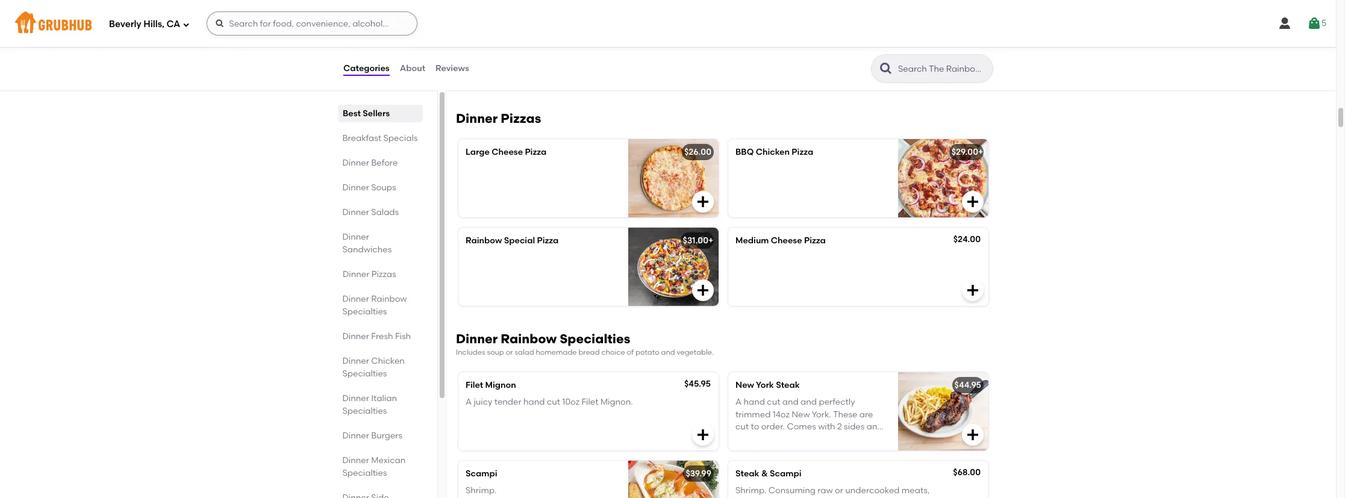 Task type: vqa. For each thing, say whether or not it's contained in the screenshot.
REVIEWS FOR CHIPOTLE
no



Task type: describe. For each thing, give the bounding box(es) containing it.
1 horizontal spatial cut
[[736, 422, 749, 432]]

$29.00
[[952, 147, 979, 157]]

$26.00
[[685, 147, 712, 157]]

dinner for 'dinner pizzas' tab
[[343, 269, 370, 280]]

mexican
[[372, 456, 406, 466]]

sliced,
[[592, 50, 618, 60]]

Search for food, convenience, alcohol... search field
[[207, 11, 418, 36]]

dinner rainbow specialties
[[343, 294, 407, 317]]

specialties for dinner rainbow specialties includes soup or salad homemade bread choice of potato and vegetable.
[[560, 331, 631, 346]]

york.
[[812, 410, 832, 420]]

dinner salads
[[343, 207, 399, 218]]

vegetable.
[[677, 348, 714, 357]]

$68.00
[[954, 468, 981, 478]]

rainbow special pizza
[[466, 235, 559, 246]]

dinner soups
[[343, 183, 397, 193]]

potato
[[636, 348, 660, 357]]

breakfast specials
[[343, 133, 418, 143]]

dinner italian specialties tab
[[343, 392, 418, 418]]

beverly hills, ca
[[109, 18, 180, 29]]

juicy
[[474, 397, 493, 408]]

0 vertical spatial rainbow
[[466, 235, 502, 246]]

with inside a hand cut and and perfectly trimmed 14oz new york. these are cut to order. comes with 2 sides and your choice of soup or salad.
[[819, 422, 836, 432]]

or right raw
[[835, 486, 844, 496]]

italian
[[372, 394, 397, 404]]

0 horizontal spatial cut
[[547, 397, 561, 408]]

main navigation navigation
[[0, 0, 1337, 47]]

soup inside dinner rainbow specialties includes soup or salad homemade bread choice of potato and vegetable.
[[487, 348, 504, 357]]

$24.00
[[954, 234, 981, 244]]

dinner for dinner italian specialties 'tab'
[[343, 394, 370, 404]]

pizzas inside tab
[[372, 269, 396, 280]]

reviews button
[[435, 47, 470, 90]]

dinner for dinner before tab
[[343, 158, 370, 168]]

mignon
[[486, 380, 516, 391]]

dinner up large
[[456, 111, 498, 126]]

dinner for dinner burgers tab
[[343, 431, 370, 441]]

to
[[751, 422, 760, 432]]

$31.00 +
[[683, 235, 714, 246]]

perfectly
[[819, 397, 856, 408]]

cheese,
[[466, 62, 497, 73]]

svg image inside 5 button
[[1308, 16, 1322, 31]]

and down are
[[867, 422, 883, 432]]

with inside the served with tender roasts beef sliced, mozzarella cheese, onion and peppers.
[[496, 50, 513, 60]]

before
[[372, 158, 398, 168]]

these
[[834, 410, 858, 420]]

special
[[504, 235, 535, 246]]

eggs
[[851, 498, 871, 498]]

your
[[736, 434, 754, 444]]

best sellers tab
[[343, 107, 418, 120]]

shrimp. for shrimp. consuming raw or undercooked meats, poultry, seafood, shellfish or eggs may increase you
[[736, 486, 767, 496]]

homemade
[[536, 348, 577, 357]]

roasts
[[544, 50, 569, 60]]

a for a hand cut and and perfectly trimmed 14oz new york. these are cut to order. comes with 2 sides and your choice of soup or salad.
[[736, 397, 742, 408]]

0 horizontal spatial new
[[736, 380, 755, 391]]

dinner for dinner rainbow specialties tab
[[343, 294, 370, 304]]

1 scampi from the left
[[466, 469, 498, 479]]

dinner burgers tab
[[343, 430, 418, 442]]

dinner burgers
[[343, 431, 403, 441]]

tender for hand
[[495, 397, 522, 408]]

consuming
[[769, 486, 816, 496]]

10oz
[[563, 397, 580, 408]]

dinner for "dinner fresh fish" tab
[[343, 332, 370, 342]]

dinner mexican specialties
[[343, 456, 406, 479]]

Search The Rainbow Bar and Grill search field
[[897, 63, 990, 75]]

pizza for bbq chicken pizza
[[792, 147, 814, 157]]

dinner mexican specialties tab
[[343, 454, 418, 480]]

may
[[873, 498, 891, 498]]

sellers
[[363, 108, 390, 119]]

served
[[466, 50, 494, 60]]

dinner for the dinner soups tab
[[343, 183, 370, 193]]

mignon.
[[601, 397, 633, 408]]

mozzarella
[[620, 50, 664, 60]]

reviews
[[436, 63, 469, 73]]

dinner before
[[343, 158, 398, 168]]

a juicy tender hand cut 10oz filet mignon.
[[466, 397, 633, 408]]

5 button
[[1308, 13, 1327, 34]]

peppers.
[[543, 62, 579, 73]]

soups
[[372, 183, 397, 193]]

large cheese pizza
[[466, 147, 547, 157]]

about
[[400, 63, 426, 73]]

dinner pizzas inside tab
[[343, 269, 396, 280]]

bread
[[579, 348, 600, 357]]

svg image for $29.00
[[966, 194, 981, 209]]

trimmed
[[736, 410, 771, 420]]

onion
[[499, 62, 522, 73]]

dinner pizzas tab
[[343, 268, 418, 281]]

dinner fresh fish tab
[[343, 330, 418, 343]]

pizza for medium cheese pizza
[[805, 235, 826, 246]]

chicken for specialties
[[372, 356, 405, 366]]

new inside a hand cut and and perfectly trimmed 14oz new york. these are cut to order. comes with 2 sides and your choice of soup or salad.
[[792, 410, 810, 420]]

or left eggs
[[840, 498, 849, 498]]

beef
[[571, 50, 590, 60]]

dinner chicken specialties tab
[[343, 355, 418, 380]]

dinner for dinner chicken specialties tab
[[343, 356, 370, 366]]

dinner before tab
[[343, 157, 418, 169]]

or inside dinner rainbow specialties includes soup or salad homemade bread choice of potato and vegetable.
[[506, 348, 513, 357]]

$45.95
[[685, 379, 711, 389]]

dinner for dinner salads tab
[[343, 207, 370, 218]]

breakfast specials tab
[[343, 132, 418, 145]]

comes
[[787, 422, 817, 432]]

filet mignon
[[466, 380, 516, 391]]

$31.00
[[683, 235, 709, 246]]

dinner for "dinner sandwiches" tab
[[343, 232, 370, 242]]

categories button
[[343, 47, 390, 90]]

bbq
[[736, 147, 754, 157]]

increase
[[893, 498, 928, 498]]

dinner inside dinner rainbow specialties includes soup or salad homemade bread choice of potato and vegetable.
[[456, 331, 498, 346]]

choice inside a hand cut and and perfectly trimmed 14oz new york. these are cut to order. comes with 2 sides and your choice of soup or salad.
[[756, 434, 783, 444]]

served with tender roasts beef sliced, mozzarella cheese, onion and peppers. button
[[459, 25, 719, 86]]

meats,
[[902, 486, 930, 496]]

salads
[[372, 207, 399, 218]]

$39.99
[[686, 469, 712, 479]]

specialties for dinner mexican specialties
[[343, 468, 388, 479]]

poultry,
[[736, 498, 766, 498]]

fish
[[396, 332, 411, 342]]

dinner fresh fish
[[343, 332, 411, 342]]

york
[[756, 380, 774, 391]]

dinner chicken specialties
[[343, 356, 405, 379]]



Task type: locate. For each thing, give the bounding box(es) containing it.
0 vertical spatial dinner pizzas
[[456, 111, 541, 126]]

salad
[[515, 348, 534, 357]]

hand up trimmed
[[744, 397, 765, 408]]

new left york at the bottom right
[[736, 380, 755, 391]]

1 horizontal spatial shrimp.
[[736, 486, 767, 496]]

1 horizontal spatial new
[[792, 410, 810, 420]]

svg image
[[1278, 16, 1293, 31], [1308, 16, 1322, 31], [183, 21, 190, 28], [696, 283, 711, 298], [966, 283, 981, 298], [696, 428, 711, 442]]

a left juicy
[[466, 397, 472, 408]]

served with tender roasts beef sliced, mozzarella cheese, onion and peppers.
[[466, 50, 664, 73]]

and right the potato
[[662, 348, 675, 357]]

0 horizontal spatial a
[[466, 397, 472, 408]]

rainbow down 'dinner pizzas' tab
[[372, 294, 407, 304]]

a for a juicy tender hand cut 10oz filet mignon.
[[466, 397, 472, 408]]

cut
[[547, 397, 561, 408], [767, 397, 781, 408], [736, 422, 749, 432]]

1 vertical spatial +
[[709, 235, 714, 246]]

1 a from the left
[[466, 397, 472, 408]]

1 horizontal spatial a
[[736, 397, 742, 408]]

sides
[[845, 422, 865, 432]]

a
[[466, 397, 472, 408], [736, 397, 742, 408]]

pizza for large cheese pizza
[[525, 147, 547, 157]]

with up onion
[[496, 50, 513, 60]]

0 horizontal spatial hand
[[524, 397, 545, 408]]

chicken right the bbq
[[756, 147, 790, 157]]

of left the potato
[[627, 348, 634, 357]]

specialties for dinner italian specialties
[[343, 406, 388, 416]]

dinner inside dinner rainbow specialties
[[343, 294, 370, 304]]

about button
[[399, 47, 426, 90]]

1 vertical spatial new
[[792, 410, 810, 420]]

search icon image
[[879, 61, 894, 76]]

0 horizontal spatial with
[[496, 50, 513, 60]]

specialties
[[343, 307, 388, 317], [560, 331, 631, 346], [343, 369, 388, 379], [343, 406, 388, 416], [343, 468, 388, 479]]

specialties up dinner fresh fish
[[343, 307, 388, 317]]

specialties inside dinner rainbow specialties
[[343, 307, 388, 317]]

0 vertical spatial chicken
[[756, 147, 790, 157]]

specialties inside dinner mexican specialties
[[343, 468, 388, 479]]

1 vertical spatial chicken
[[372, 356, 405, 366]]

0 vertical spatial +
[[979, 147, 984, 157]]

1 vertical spatial filet
[[582, 397, 599, 408]]

order.
[[762, 422, 785, 432]]

1 vertical spatial pizzas
[[372, 269, 396, 280]]

0 horizontal spatial shrimp.
[[466, 486, 497, 496]]

dinner inside tab
[[343, 183, 370, 193]]

pizza for rainbow special pizza
[[537, 235, 559, 246]]

specialties down italian at the left bottom
[[343, 406, 388, 416]]

1 vertical spatial rainbow
[[372, 294, 407, 304]]

0 horizontal spatial cheese
[[492, 147, 523, 157]]

0 horizontal spatial steak
[[736, 469, 760, 479]]

tender inside the served with tender roasts beef sliced, mozzarella cheese, onion and peppers.
[[515, 50, 542, 60]]

soup right includes
[[487, 348, 504, 357]]

hills,
[[144, 18, 164, 29]]

svg image right the ca
[[215, 19, 225, 28]]

hand left 10oz
[[524, 397, 545, 408]]

1 horizontal spatial scampi
[[770, 469, 802, 479]]

1 horizontal spatial pizzas
[[501, 111, 541, 126]]

dinner italian specialties
[[343, 394, 397, 416]]

a inside a hand cut and and perfectly trimmed 14oz new york. these are cut to order. comes with 2 sides and your choice of soup or salad.
[[736, 397, 742, 408]]

medium cheese pizza
[[736, 235, 826, 246]]

dinner inside dinner italian specialties
[[343, 394, 370, 404]]

dinner down 'dinner pizzas' tab
[[343, 294, 370, 304]]

&
[[762, 469, 768, 479]]

cut up 14oz
[[767, 397, 781, 408]]

specialties for dinner chicken specialties
[[343, 369, 388, 379]]

large cheese pizza image
[[629, 139, 719, 217]]

dinner sandwiches tab
[[343, 231, 418, 256]]

filet up juicy
[[466, 380, 484, 391]]

choice right bread
[[602, 348, 625, 357]]

dinner left burgers
[[343, 431, 370, 441]]

hand
[[524, 397, 545, 408], [744, 397, 765, 408]]

tender down mignon
[[495, 397, 522, 408]]

fresh
[[372, 332, 394, 342]]

1 horizontal spatial hand
[[744, 397, 765, 408]]

medium
[[736, 235, 769, 246]]

1 horizontal spatial steak
[[776, 380, 800, 391]]

dinner rainbow specialties includes soup or salad homemade bread choice of potato and vegetable.
[[456, 331, 714, 357]]

dinner down dinner burgers
[[343, 456, 370, 466]]

dinner down the sandwiches
[[343, 269, 370, 280]]

choice
[[602, 348, 625, 357], [756, 434, 783, 444]]

svg image up $24.00
[[966, 194, 981, 209]]

dinner down breakfast
[[343, 158, 370, 168]]

2 horizontal spatial cut
[[767, 397, 781, 408]]

svg image inside main navigation navigation
[[215, 19, 225, 28]]

dinner salads tab
[[343, 206, 418, 219]]

1 vertical spatial choice
[[756, 434, 783, 444]]

tender for roasts
[[515, 50, 542, 60]]

cheese for large
[[492, 147, 523, 157]]

new york steak
[[736, 380, 800, 391]]

rainbow for dinner rainbow specialties
[[372, 294, 407, 304]]

1 horizontal spatial filet
[[582, 397, 599, 408]]

chicken inside dinner chicken specialties
[[372, 356, 405, 366]]

1 vertical spatial steak
[[736, 469, 760, 479]]

1 vertical spatial cheese
[[771, 235, 803, 246]]

best sellers
[[343, 108, 390, 119]]

dinner pizzas
[[456, 111, 541, 126], [343, 269, 396, 280]]

or
[[506, 348, 513, 357], [817, 434, 826, 444], [835, 486, 844, 496], [840, 498, 849, 498]]

choice down order.
[[756, 434, 783, 444]]

0 horizontal spatial dinner pizzas
[[343, 269, 396, 280]]

0 horizontal spatial pizzas
[[372, 269, 396, 280]]

sandwiches
[[343, 245, 392, 255]]

raw
[[818, 486, 833, 496]]

large
[[466, 147, 490, 157]]

scampi
[[466, 469, 498, 479], [770, 469, 802, 479]]

1 horizontal spatial of
[[785, 434, 793, 444]]

cheese right large
[[492, 147, 523, 157]]

$29.00 +
[[952, 147, 984, 157]]

hand inside a hand cut and and perfectly trimmed 14oz new york. these are cut to order. comes with 2 sides and your choice of soup or salad.
[[744, 397, 765, 408]]

1 vertical spatial soup
[[795, 434, 815, 444]]

14oz
[[773, 410, 790, 420]]

a hand cut and and perfectly trimmed 14oz new york. these are cut to order. comes with 2 sides and your choice of soup or salad.
[[736, 397, 883, 444]]

dinner pizzas down the sandwiches
[[343, 269, 396, 280]]

choice inside dinner rainbow specialties includes soup or salad homemade bread choice of potato and vegetable.
[[602, 348, 625, 357]]

steak & scampi
[[736, 469, 802, 479]]

or inside a hand cut and and perfectly trimmed 14oz new york. these are cut to order. comes with 2 sides and your choice of soup or salad.
[[817, 434, 826, 444]]

specialties inside dinner rainbow specialties includes soup or salad homemade bread choice of potato and vegetable.
[[560, 331, 631, 346]]

2 shrimp. from the left
[[736, 486, 767, 496]]

dinner left fresh
[[343, 332, 370, 342]]

5
[[1322, 18, 1327, 28]]

of down comes
[[785, 434, 793, 444]]

bbq chicken pizza image
[[899, 139, 989, 217]]

1 shrimp. from the left
[[466, 486, 497, 496]]

dinner rainbow specialties tab
[[343, 293, 418, 318]]

0 horizontal spatial chicken
[[372, 356, 405, 366]]

specialties up bread
[[560, 331, 631, 346]]

ca
[[167, 18, 180, 29]]

0 horizontal spatial filet
[[466, 380, 484, 391]]

specialties for dinner rainbow specialties
[[343, 307, 388, 317]]

cut left 10oz
[[547, 397, 561, 408]]

0 vertical spatial pizzas
[[501, 111, 541, 126]]

specialties inside dinner chicken specialties
[[343, 369, 388, 379]]

of inside a hand cut and and perfectly trimmed 14oz new york. these are cut to order. comes with 2 sides and your choice of soup or salad.
[[785, 434, 793, 444]]

soup
[[487, 348, 504, 357], [795, 434, 815, 444]]

2 vertical spatial rainbow
[[501, 331, 557, 346]]

chicken down fresh
[[372, 356, 405, 366]]

of
[[627, 348, 634, 357], [785, 434, 793, 444]]

dinner pizzas up 'large cheese pizza' on the top
[[456, 111, 541, 126]]

0 vertical spatial filet
[[466, 380, 484, 391]]

a up trimmed
[[736, 397, 742, 408]]

+ for $29.00
[[979, 147, 984, 157]]

shrimp. inside shrimp. consuming raw or undercooked meats, poultry, seafood, shellfish or eggs may increase you
[[736, 486, 767, 496]]

chicken for pizza
[[756, 147, 790, 157]]

tab
[[343, 492, 418, 498]]

categories
[[344, 63, 390, 73]]

are
[[860, 410, 874, 420]]

0 horizontal spatial scampi
[[466, 469, 498, 479]]

rainbow left the special
[[466, 235, 502, 246]]

chicken
[[756, 147, 790, 157], [372, 356, 405, 366]]

or left "salad."
[[817, 434, 826, 444]]

rainbow special pizza image
[[629, 228, 719, 306]]

shrimp. consuming raw or undercooked meats, poultry, seafood, shellfish or eggs may increase you
[[736, 486, 948, 498]]

cut up your
[[736, 422, 749, 432]]

dinner down the dinner soups at the top left of the page
[[343, 207, 370, 218]]

svg image for $26.00
[[696, 194, 711, 209]]

svg image up $68.00
[[966, 428, 981, 442]]

dinner up the sandwiches
[[343, 232, 370, 242]]

0 vertical spatial choice
[[602, 348, 625, 357]]

rainbow inside dinner rainbow specialties
[[372, 294, 407, 304]]

0 horizontal spatial of
[[627, 348, 634, 357]]

2
[[838, 422, 842, 432]]

+ for $31.00
[[709, 235, 714, 246]]

dinner sandwiches
[[343, 232, 392, 255]]

dinner up includes
[[456, 331, 498, 346]]

dinner down dinner fresh fish
[[343, 356, 370, 366]]

dinner inside dinner chicken specialties
[[343, 356, 370, 366]]

dinner left italian at the left bottom
[[343, 394, 370, 404]]

shrimp. for shrimp.
[[466, 486, 497, 496]]

or left salad
[[506, 348, 513, 357]]

1 horizontal spatial cheese
[[771, 235, 803, 246]]

1 vertical spatial of
[[785, 434, 793, 444]]

specialties inside dinner italian specialties
[[343, 406, 388, 416]]

1 horizontal spatial soup
[[795, 434, 815, 444]]

svg image
[[215, 19, 225, 28], [696, 194, 711, 209], [966, 194, 981, 209], [966, 428, 981, 442]]

0 vertical spatial of
[[627, 348, 634, 357]]

steak
[[776, 380, 800, 391], [736, 469, 760, 479]]

rainbow up salad
[[501, 331, 557, 346]]

breakfast
[[343, 133, 382, 143]]

1 vertical spatial tender
[[495, 397, 522, 408]]

shrimp.
[[466, 486, 497, 496], [736, 486, 767, 496]]

steak left &
[[736, 469, 760, 479]]

1 hand from the left
[[524, 397, 545, 408]]

of inside dinner rainbow specialties includes soup or salad homemade bread choice of potato and vegetable.
[[627, 348, 634, 357]]

bbq chicken pizza
[[736, 147, 814, 157]]

cheese
[[492, 147, 523, 157], [771, 235, 803, 246]]

and up york.
[[801, 397, 817, 408]]

burgers
[[372, 431, 403, 441]]

2 hand from the left
[[744, 397, 765, 408]]

0 vertical spatial tender
[[515, 50, 542, 60]]

new
[[736, 380, 755, 391], [792, 410, 810, 420]]

svg image for $44.95
[[966, 428, 981, 442]]

and inside the served with tender roasts beef sliced, mozzarella cheese, onion and peppers.
[[524, 62, 541, 73]]

rainbow for dinner rainbow specialties includes soup or salad homemade bread choice of potato and vegetable.
[[501, 331, 557, 346]]

and
[[524, 62, 541, 73], [662, 348, 675, 357], [783, 397, 799, 408], [801, 397, 817, 408], [867, 422, 883, 432]]

dinner inside dinner mexican specialties
[[343, 456, 370, 466]]

filet right 10oz
[[582, 397, 599, 408]]

shellfish
[[806, 498, 838, 498]]

best
[[343, 108, 361, 119]]

2 scampi from the left
[[770, 469, 802, 479]]

svg image up $31.00 +
[[696, 194, 711, 209]]

0 vertical spatial steak
[[776, 380, 800, 391]]

steak right york at the bottom right
[[776, 380, 800, 391]]

pizzas
[[501, 111, 541, 126], [372, 269, 396, 280]]

soup inside a hand cut and and perfectly trimmed 14oz new york. these are cut to order. comes with 2 sides and your choice of soup or salad.
[[795, 434, 815, 444]]

0 horizontal spatial choice
[[602, 348, 625, 357]]

specialties up italian at the left bottom
[[343, 369, 388, 379]]

includes
[[456, 348, 486, 357]]

dinner left the soups
[[343, 183, 370, 193]]

specialties down mexican
[[343, 468, 388, 479]]

pizzas down the sandwiches
[[372, 269, 396, 280]]

0 vertical spatial cheese
[[492, 147, 523, 157]]

0 horizontal spatial +
[[709, 235, 714, 246]]

scampi image
[[629, 461, 719, 498]]

+
[[979, 147, 984, 157], [709, 235, 714, 246]]

seafood,
[[768, 498, 804, 498]]

0 vertical spatial with
[[496, 50, 513, 60]]

with left 2
[[819, 422, 836, 432]]

soup down comes
[[795, 434, 815, 444]]

1 horizontal spatial +
[[979, 147, 984, 157]]

1 vertical spatial with
[[819, 422, 836, 432]]

undercooked
[[846, 486, 900, 496]]

$44.95
[[955, 380, 982, 391]]

and up 14oz
[[783, 397, 799, 408]]

specials
[[384, 133, 418, 143]]

1 horizontal spatial with
[[819, 422, 836, 432]]

1 horizontal spatial dinner pizzas
[[456, 111, 541, 126]]

1 horizontal spatial choice
[[756, 434, 783, 444]]

beverly
[[109, 18, 141, 29]]

dinner inside the dinner sandwiches
[[343, 232, 370, 242]]

salad.
[[828, 434, 853, 444]]

and right onion
[[524, 62, 541, 73]]

cheese right medium
[[771, 235, 803, 246]]

0 horizontal spatial soup
[[487, 348, 504, 357]]

new up comes
[[792, 410, 810, 420]]

0 vertical spatial soup
[[487, 348, 504, 357]]

1 horizontal spatial chicken
[[756, 147, 790, 157]]

dinner soups tab
[[343, 181, 418, 194]]

0 vertical spatial new
[[736, 380, 755, 391]]

1 vertical spatial dinner pizzas
[[343, 269, 396, 280]]

tender up onion
[[515, 50, 542, 60]]

new york steak image
[[899, 372, 989, 451]]

pizzas up 'large cheese pizza' on the top
[[501, 111, 541, 126]]

with
[[496, 50, 513, 60], [819, 422, 836, 432]]

cheese for medium
[[771, 235, 803, 246]]

dinner for dinner mexican specialties 'tab'
[[343, 456, 370, 466]]

rainbow inside dinner rainbow specialties includes soup or salad homemade bread choice of potato and vegetable.
[[501, 331, 557, 346]]

and inside dinner rainbow specialties includes soup or salad homemade bread choice of potato and vegetable.
[[662, 348, 675, 357]]

2 a from the left
[[736, 397, 742, 408]]



